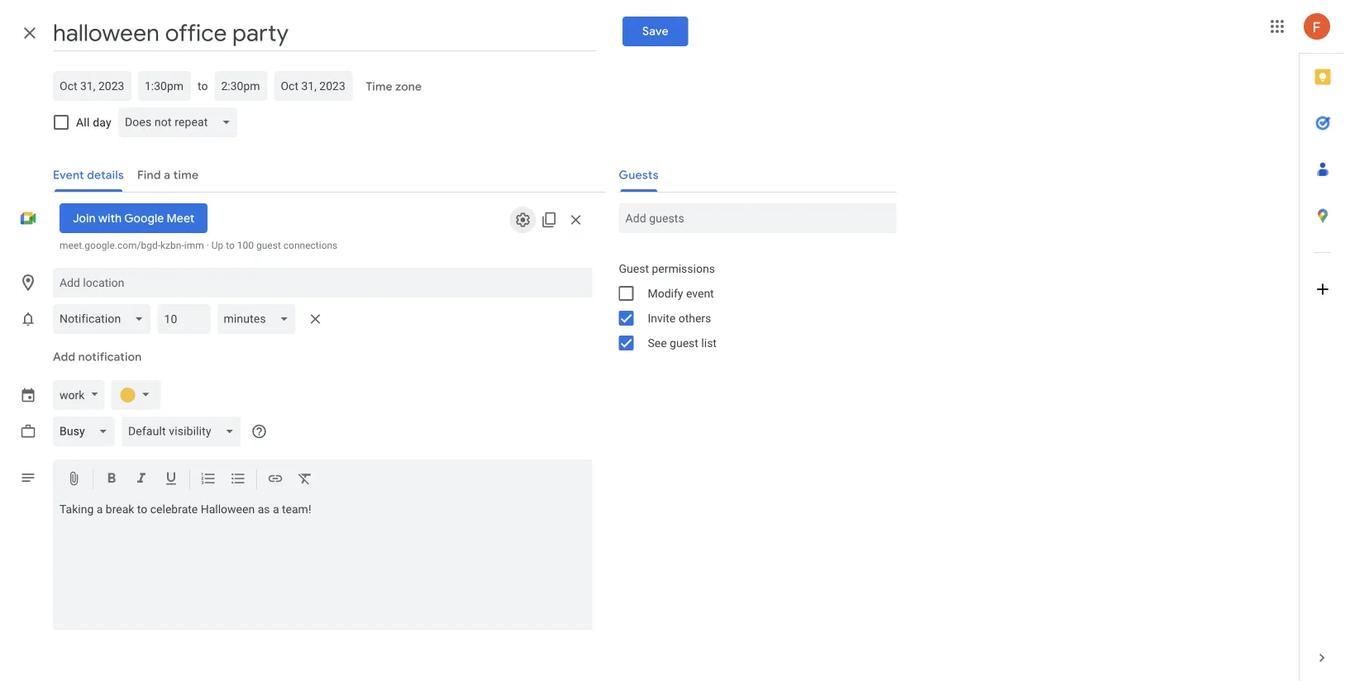 Task type: vqa. For each thing, say whether or not it's contained in the screenshot.
the Sunday, October 22 element
no



Task type: describe. For each thing, give the bounding box(es) containing it.
imm
[[184, 240, 204, 251]]

Description text field
[[53, 503, 593, 627]]

google
[[124, 211, 164, 226]]

modify
[[648, 287, 684, 300]]

event
[[687, 287, 714, 300]]

100
[[237, 240, 254, 251]]

up
[[212, 240, 224, 251]]

insert link image
[[267, 471, 284, 490]]

to inside description text field
[[137, 503, 147, 517]]

notification
[[78, 350, 142, 365]]

End date text field
[[281, 76, 346, 96]]

time zone button
[[359, 72, 429, 102]]

group containing guest permissions
[[606, 256, 897, 356]]

modify event
[[648, 287, 714, 300]]

team!
[[282, 503, 311, 517]]

Location text field
[[60, 268, 586, 298]]

formatting options toolbar
[[53, 460, 593, 500]]

italic image
[[133, 471, 150, 490]]

Start time text field
[[145, 76, 184, 96]]

underline image
[[163, 471, 180, 490]]

see
[[648, 336, 667, 350]]

others
[[679, 311, 712, 325]]

add
[[53, 350, 75, 365]]

Title text field
[[53, 15, 596, 51]]

add notification
[[53, 350, 142, 365]]

·
[[206, 240, 209, 251]]

zone
[[396, 79, 422, 94]]

permissions
[[652, 262, 715, 275]]

guest inside group
[[670, 336, 699, 350]]

save
[[643, 24, 669, 39]]

1 vertical spatial to
[[226, 240, 235, 251]]

Start date text field
[[60, 76, 125, 96]]

1 a from the left
[[97, 503, 103, 517]]

join with google meet link
[[60, 203, 208, 233]]

join with google meet
[[73, 211, 195, 226]]



Task type: locate. For each thing, give the bounding box(es) containing it.
1 horizontal spatial a
[[273, 503, 279, 517]]

join
[[73, 211, 96, 226]]

meet.google.com/bgd-kzbn-imm · up to 100 guest connections
[[60, 240, 338, 251]]

to
[[198, 79, 208, 93], [226, 240, 235, 251], [137, 503, 147, 517]]

bulleted list image
[[230, 471, 247, 490]]

to right up
[[226, 240, 235, 251]]

to left end time text box
[[198, 79, 208, 93]]

0 vertical spatial to
[[198, 79, 208, 93]]

a right as
[[273, 503, 279, 517]]

time
[[366, 79, 393, 94]]

1 vertical spatial guest
[[670, 336, 699, 350]]

with
[[98, 211, 122, 226]]

10 minutes before element
[[53, 301, 329, 337]]

bold image
[[103, 471, 120, 490]]

taking a break to celebrate halloween as a team!
[[60, 503, 311, 517]]

as
[[258, 503, 270, 517]]

invite
[[648, 311, 676, 325]]

guest left the list
[[670, 336, 699, 350]]

group
[[606, 256, 897, 356]]

guest right 100
[[256, 240, 281, 251]]

guest
[[256, 240, 281, 251], [670, 336, 699, 350]]

1 horizontal spatial guest
[[670, 336, 699, 350]]

time zone
[[366, 79, 422, 94]]

0 horizontal spatial to
[[137, 503, 147, 517]]

all
[[76, 115, 90, 129]]

taking
[[60, 503, 94, 517]]

a
[[97, 503, 103, 517], [273, 503, 279, 517]]

Minutes in advance for notification number field
[[164, 304, 204, 334]]

work
[[60, 388, 85, 402]]

save button
[[623, 17, 689, 46]]

numbered list image
[[200, 471, 217, 490]]

halloween
[[201, 503, 255, 517]]

celebrate
[[150, 503, 198, 517]]

see guest list
[[648, 336, 717, 350]]

kzbn-
[[160, 240, 184, 251]]

remove formatting image
[[297, 471, 314, 490]]

None field
[[118, 108, 244, 137], [53, 304, 157, 334], [217, 304, 302, 334], [53, 417, 121, 447], [121, 417, 248, 447], [118, 108, 244, 137], [53, 304, 157, 334], [217, 304, 302, 334], [53, 417, 121, 447], [121, 417, 248, 447]]

a left break
[[97, 503, 103, 517]]

meet
[[167, 211, 195, 226]]

2 horizontal spatial to
[[226, 240, 235, 251]]

invite others
[[648, 311, 712, 325]]

guest
[[619, 262, 649, 275]]

tab list
[[1300, 54, 1346, 635]]

connections
[[284, 240, 338, 251]]

meet.google.com/bgd-
[[60, 240, 160, 251]]

list
[[702, 336, 717, 350]]

day
[[93, 115, 112, 129]]

End time text field
[[221, 76, 261, 96]]

to right break
[[137, 503, 147, 517]]

break
[[106, 503, 134, 517]]

Guests text field
[[626, 203, 890, 233]]

2 a from the left
[[273, 503, 279, 517]]

0 vertical spatial guest
[[256, 240, 281, 251]]

all day
[[76, 115, 112, 129]]

0 horizontal spatial guest
[[256, 240, 281, 251]]

1 horizontal spatial to
[[198, 79, 208, 93]]

0 horizontal spatial a
[[97, 503, 103, 517]]

2 vertical spatial to
[[137, 503, 147, 517]]

guest permissions
[[619, 262, 715, 275]]

add notification button
[[46, 337, 148, 377]]



